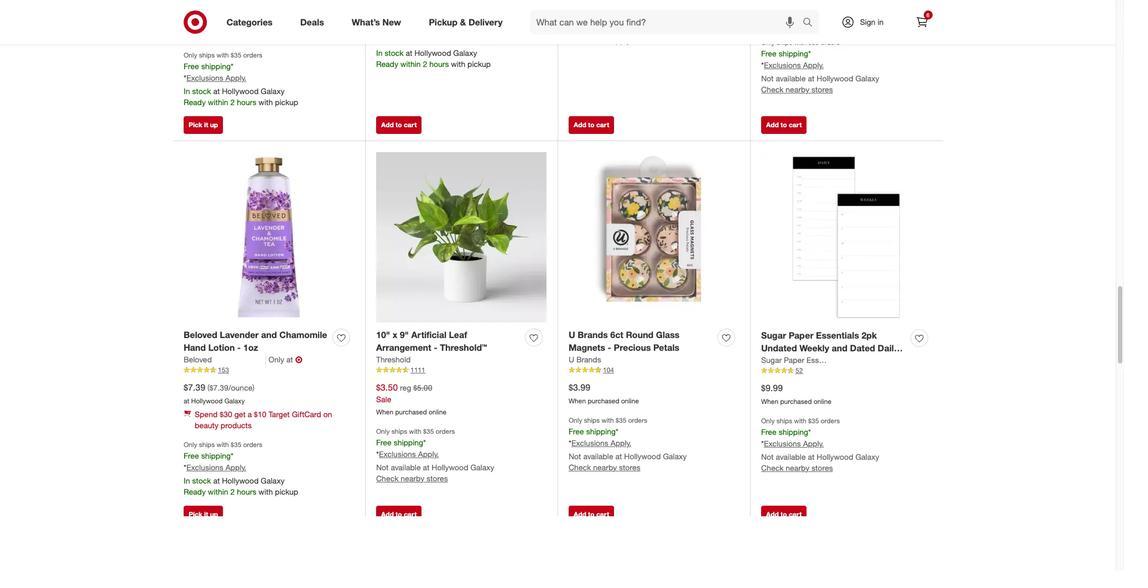 Task type: describe. For each thing, give the bounding box(es) containing it.
7"
[[785, 368, 794, 379]]

u brands
[[569, 355, 602, 364]]

1 vertical spatial in
[[184, 86, 190, 96]]

1 vertical spatial hours
[[237, 97, 257, 107]]

exclusions inside free shipping * exclusions apply. in stock at  hollywood galaxy ready within 2 hours with pickup
[[379, 35, 416, 44]]

when inside $3.50 reg $5.00 sale when purchased online
[[376, 408, 394, 416]]

1111
[[411, 366, 426, 374]]

153 link
[[184, 365, 354, 375]]

chamomile
[[280, 330, 327, 341]]

sale
[[376, 395, 392, 404]]

$9.99
[[762, 383, 783, 394]]

stores for u brands 6ct round glass magnets - precious petals
[[619, 463, 641, 472]]

1 up from the top
[[210, 121, 218, 129]]

9"
[[400, 330, 409, 341]]

what's
[[352, 16, 380, 27]]

what's new link
[[343, 10, 415, 34]]

/ounce for $7.39
[[229, 383, 253, 393]]

sign in link
[[832, 10, 901, 34]]

x inside 10" x 9" artificial leaf arrangement - threshold™
[[393, 330, 398, 341]]

ghirardelli
[[243, 31, 278, 40]]

only ships with $35 orders free shipping * * exclusions apply. not available at hollywood galaxy check nearby stores for 10" x 9" artificial leaf arrangement - threshold™
[[376, 427, 495, 483]]

6
[[927, 12, 930, 18]]

artificial
[[412, 330, 447, 341]]

hours inside free shipping * exclusions apply. in stock at  hollywood galaxy ready within 2 hours with pickup
[[430, 59, 449, 68]]

$10
[[254, 410, 267, 419]]

arrangement
[[376, 342, 432, 353]]

dated
[[851, 343, 876, 354]]

u for u brands
[[569, 355, 575, 364]]

153
[[218, 366, 229, 374]]

1 vertical spatial within
[[208, 97, 228, 107]]

at inside $5.99 ( at hollywood galaxy
[[184, 18, 189, 27]]

0 horizontal spatial $7.39
[[184, 382, 205, 393]]

pickup
[[429, 16, 458, 27]]

set
[[839, 355, 853, 366]]

online inside $3.50 reg $5.00 sale when purchased online
[[429, 408, 447, 416]]

at inside only at ¬
[[287, 355, 293, 364]]

2 vertical spatial ready
[[184, 487, 206, 496]]

u for u brands 6ct round glass magnets - precious petals
[[569, 330, 576, 341]]

sign
[[861, 17, 876, 27]]

ready inside free shipping * exclusions apply. in stock at  hollywood galaxy ready within 2 hours with pickup
[[376, 59, 399, 68]]

2 vertical spatial stock
[[192, 476, 211, 485]]

check for sugar paper essentials 2pk undated weekly and dated daily planning notepad set no rule 52 page 7" x 4"
[[762, 463, 784, 473]]

beloved lavender and chamomile hand lotion - 1oz link
[[184, 329, 328, 354]]

products
[[221, 421, 252, 430]]

notepad
[[801, 355, 837, 366]]

available for sugar paper essentials 2pk undated weekly and dated daily planning notepad set no rule 52 page 7" x 4"
[[776, 452, 806, 462]]

$7.39 ( $7.39 /ounce ) at hollywood galaxy
[[184, 382, 255, 405]]

essentials for sugar paper essentials
[[807, 355, 842, 365]]

4"
[[804, 368, 813, 379]]

nearby for 10" x 9" artificial leaf arrangement - threshold™
[[401, 474, 425, 483]]

only inside only ships with $35 orders free shipping * * exclusions apply.
[[569, 13, 583, 22]]

free shipping * exclusions apply. in stock at  hollywood galaxy ready within 2 hours with pickup
[[376, 23, 491, 68]]

save
[[195, 31, 212, 40]]

sign in
[[861, 17, 884, 27]]

only at ¬
[[269, 354, 303, 365]]

52 link
[[762, 366, 933, 376]]

beloved lavender and chamomile hand lotion - 1oz
[[184, 330, 327, 353]]

2 vertical spatial in
[[184, 476, 190, 485]]

$3.99 when purchased online
[[569, 382, 639, 405]]

only ships with $35 orders free shipping * * exclusions apply. not available at hollywood galaxy check nearby stores for u brands 6ct round glass magnets - precious petals
[[569, 416, 687, 472]]

not for sugar paper essentials 2pk undated weekly and dated daily planning notepad set no rule 52 page 7" x 4"
[[762, 452, 774, 462]]

at inside $8.99 ( $1.28 /ounce at hollywood galaxy
[[762, 19, 767, 27]]

undated
[[762, 343, 798, 354]]

ships inside only ships with $35 orders free shipping * * exclusions apply.
[[584, 13, 600, 22]]

apply. inside free shipping * exclusions apply. in stock at  hollywood galaxy ready within 2 hours with pickup
[[418, 35, 439, 44]]

not for 10" x 9" artificial leaf arrangement - threshold™
[[376, 463, 389, 472]]

( for $8.99
[[785, 5, 788, 15]]

galaxy inside free shipping * exclusions apply. in stock at  hollywood galaxy ready within 2 hours with pickup
[[454, 48, 477, 57]]

exclusions inside only ships with $35 orders free shipping * * exclusions apply.
[[572, 35, 609, 45]]

2 pick it up from the top
[[189, 511, 218, 519]]

2 up from the top
[[210, 511, 218, 519]]

chocolates
[[307, 31, 345, 40]]

at inside free shipping * exclusions apply. in stock at  hollywood galaxy ready within 2 hours with pickup
[[406, 48, 413, 57]]

( for $5.99
[[208, 5, 210, 14]]

threshold
[[376, 355, 411, 364]]

giftcard
[[292, 410, 321, 419]]

pickup & delivery
[[429, 16, 503, 27]]

apply. inside only ships with $35 orders free shipping * * exclusions apply.
[[611, 35, 632, 45]]

beloved for beloved lavender and chamomile hand lotion - 1oz
[[184, 330, 217, 341]]

$8.99 ( $1.28 /ounce at hollywood galaxy
[[762, 4, 831, 27]]

check for 10" x 9" artificial leaf arrangement - threshold™
[[376, 474, 399, 483]]

available for 10" x 9" artificial leaf arrangement - threshold™
[[391, 463, 421, 472]]

1 it from the top
[[204, 121, 208, 129]]

1 pick from the top
[[189, 121, 202, 129]]

sugar for sugar paper essentials
[[762, 355, 782, 365]]

$5.99
[[184, 3, 205, 15]]

purchased inside $3.50 reg $5.00 sale when purchased online
[[396, 408, 427, 416]]

104 link
[[569, 365, 740, 375]]

rule
[[870, 355, 889, 366]]

save 20% on ghirardelli & lindt chocolates
[[195, 31, 345, 40]]

get
[[235, 410, 246, 419]]

sugar paper essentials link
[[762, 355, 842, 366]]

1oz
[[243, 342, 258, 353]]

$3.99
[[569, 382, 591, 393]]

weekly
[[800, 343, 830, 354]]

with inside free shipping * exclusions apply. in stock at  hollywood galaxy ready within 2 hours with pickup
[[451, 59, 466, 68]]

6ct
[[611, 330, 624, 341]]

$5.99 ( at hollywood galaxy
[[184, 3, 245, 27]]

new
[[383, 16, 401, 27]]

paper for sugar paper essentials 2pk undated weekly and dated daily planning notepad set no rule 52 page 7" x 4"
[[789, 330, 814, 341]]

spend
[[195, 410, 218, 419]]

$9.99 when purchased online
[[762, 383, 832, 406]]

10" x 9" artificial leaf arrangement - threshold™
[[376, 330, 487, 353]]

What can we help you find? suggestions appear below search field
[[530, 10, 806, 34]]

with inside only ships with $35 orders free shipping * * exclusions apply.
[[602, 13, 614, 22]]

stock inside free shipping * exclusions apply. in stock at  hollywood galaxy ready within 2 hours with pickup
[[385, 48, 404, 57]]

free inside only ships with $35 orders free shipping * * exclusions apply.
[[569, 24, 584, 33]]

when for $3.99
[[569, 397, 586, 405]]

stores for sugar paper essentials 2pk undated weekly and dated daily planning notepad set no rule 52 page 7" x 4"
[[812, 463, 833, 473]]

online for $3.99
[[622, 397, 639, 405]]

sugar paper essentials
[[762, 355, 842, 365]]

search
[[798, 17, 825, 29]]

hollywood inside $5.99 ( at hollywood galaxy
[[191, 18, 223, 27]]

deals link
[[291, 10, 338, 34]]

10" x 9" artificial leaf arrangement - threshold™ link
[[376, 329, 521, 354]]

pickup inside free shipping * exclusions apply. in stock at  hollywood galaxy ready within 2 hours with pickup
[[468, 59, 491, 68]]

shipping inside only ships with $35 orders free shipping * * exclusions apply.
[[587, 24, 616, 33]]

$1.28
[[788, 5, 806, 15]]

categories link
[[217, 10, 287, 34]]

hand
[[184, 342, 206, 353]]

pickup & delivery link
[[420, 10, 517, 34]]

1 vertical spatial ready
[[184, 97, 206, 107]]

delivery
[[469, 16, 503, 27]]

6 link
[[910, 10, 935, 34]]

1 vertical spatial pickup
[[275, 97, 298, 107]]

$3.50
[[376, 382, 398, 393]]

$3.50 reg $5.00 sale when purchased online
[[376, 382, 447, 416]]

2 only ships with $35 orders free shipping * * exclusions apply. in stock at  hollywood galaxy ready within 2 hours with pickup from the top
[[184, 441, 298, 496]]

lindt
[[287, 31, 305, 40]]

sugar for sugar paper essentials 2pk undated weekly and dated daily planning notepad set no rule 52 page 7" x 4"
[[762, 330, 787, 341]]

daily
[[878, 343, 899, 354]]

$8.99
[[762, 4, 783, 15]]

lotion
[[208, 342, 235, 353]]

)
[[253, 383, 255, 393]]

paper for sugar paper essentials
[[784, 355, 805, 365]]

x inside sugar paper essentials 2pk undated weekly and dated daily planning notepad set no rule 52 page 7" x 4"
[[797, 368, 802, 379]]



Task type: vqa. For each thing, say whether or not it's contained in the screenshot.
10" x 9" Artificial Leaf Arrangement - Threshold™ STORES
yes



Task type: locate. For each thing, give the bounding box(es) containing it.
purchased for $3.99
[[588, 397, 620, 405]]

0 vertical spatial pick it up button
[[184, 116, 223, 134]]

at
[[184, 18, 189, 27], [762, 19, 767, 27], [406, 48, 413, 57], [808, 74, 815, 83], [213, 86, 220, 96], [287, 355, 293, 364], [184, 397, 189, 405], [616, 452, 622, 461], [808, 452, 815, 462], [423, 463, 430, 472], [213, 476, 220, 485]]

threshold link
[[376, 354, 411, 365]]

10" x 9" artificial leaf arrangement - threshold™ image
[[376, 152, 547, 323], [376, 152, 547, 323]]

0 vertical spatial hours
[[430, 59, 449, 68]]

beloved for beloved
[[184, 355, 212, 364]]

only ships with $35 orders free shipping * * exclusions apply.
[[569, 13, 648, 45]]

leaf
[[449, 330, 468, 341]]

within inside free shipping * exclusions apply. in stock at  hollywood galaxy ready within 2 hours with pickup
[[401, 59, 421, 68]]

1 vertical spatial and
[[832, 343, 848, 354]]

0 vertical spatial /ounce
[[806, 5, 831, 15]]

and inside beloved lavender and chamomile hand lotion - 1oz
[[261, 330, 277, 341]]

( inside $8.99 ( $1.28 /ounce at hollywood galaxy
[[785, 5, 788, 15]]

paper
[[789, 330, 814, 341], [784, 355, 805, 365]]

- for 1oz
[[237, 342, 241, 353]]

/ounce
[[806, 5, 831, 15], [229, 383, 253, 393]]

check nearby stores button for 10" x 9" artificial leaf arrangement - threshold™
[[376, 473, 448, 484]]

( right the $8.99
[[785, 5, 788, 15]]

only inside only at ¬
[[269, 355, 284, 364]]

1 vertical spatial pick
[[189, 511, 202, 519]]

$7.39 down 153
[[210, 383, 229, 393]]

0 horizontal spatial online
[[429, 408, 447, 416]]

0 vertical spatial beloved
[[184, 330, 217, 341]]

0 horizontal spatial x
[[393, 330, 398, 341]]

petals
[[654, 342, 680, 353]]

hollywood
[[191, 18, 223, 27], [769, 19, 801, 27], [415, 48, 451, 57], [817, 74, 854, 83], [222, 86, 259, 96], [191, 397, 223, 405], [625, 452, 661, 461], [817, 452, 854, 462], [432, 463, 469, 472], [222, 476, 259, 485]]

target
[[269, 410, 290, 419]]

and up set
[[832, 343, 848, 354]]

paper inside sugar paper essentials 2pk undated weekly and dated daily planning notepad set no rule 52 page 7" x 4"
[[789, 330, 814, 341]]

& left lindt
[[280, 31, 285, 40]]

threshold™
[[440, 342, 487, 353]]

a
[[248, 410, 252, 419]]

10"
[[376, 330, 390, 341]]

available for u brands 6ct round glass magnets - precious petals
[[584, 452, 614, 461]]

glass
[[656, 330, 680, 341]]

categories
[[227, 16, 273, 27]]

2 - from the left
[[434, 342, 438, 353]]

- left 1oz
[[237, 342, 241, 353]]

0 vertical spatial 2
[[423, 59, 428, 68]]

nearby for u brands 6ct round glass magnets - precious petals
[[594, 463, 617, 472]]

add to cart
[[381, 121, 417, 129], [574, 121, 610, 129], [767, 121, 802, 129], [381, 511, 417, 519], [574, 511, 610, 519], [767, 511, 802, 519]]

and inside sugar paper essentials 2pk undated weekly and dated daily planning notepad set no rule 52 page 7" x 4"
[[832, 343, 848, 354]]

1 vertical spatial x
[[797, 368, 802, 379]]

/ounce up "search"
[[806, 5, 831, 15]]

0 horizontal spatial on
[[232, 31, 241, 40]]

1 vertical spatial /ounce
[[229, 383, 253, 393]]

what's new
[[352, 16, 401, 27]]

1 horizontal spatial when
[[569, 397, 586, 405]]

x left 9"
[[393, 330, 398, 341]]

apply.
[[418, 35, 439, 44], [611, 35, 632, 45], [804, 60, 824, 70], [226, 73, 246, 82], [611, 438, 632, 448], [804, 439, 824, 448], [418, 449, 439, 459], [226, 463, 246, 472]]

shipping
[[394, 23, 424, 33], [587, 24, 616, 33], [779, 49, 809, 58], [201, 61, 231, 71], [587, 427, 616, 436], [779, 427, 809, 437], [394, 438, 424, 447], [201, 451, 231, 461]]

within
[[401, 59, 421, 68], [208, 97, 228, 107], [208, 487, 228, 496]]

0 horizontal spatial &
[[280, 31, 285, 40]]

paper up 7"
[[784, 355, 805, 365]]

beauty
[[195, 421, 219, 430]]

sugar up undated
[[762, 330, 787, 341]]

sugar inside sugar paper essentials 2pk undated weekly and dated daily planning notepad set no rule 52 page 7" x 4"
[[762, 330, 787, 341]]

check
[[762, 85, 784, 94], [569, 463, 591, 472], [762, 463, 784, 473], [376, 474, 399, 483]]

reg
[[400, 383, 412, 393]]

brands for u brands 6ct round glass magnets - precious petals
[[578, 330, 608, 341]]

orders inside only ships with $35 orders free shipping * * exclusions apply.
[[629, 13, 648, 22]]

online for $9.99
[[814, 397, 832, 406]]

beloved inside beloved lavender and chamomile hand lotion - 1oz
[[184, 330, 217, 341]]

to
[[396, 121, 402, 129], [588, 121, 595, 129], [781, 121, 788, 129], [396, 511, 402, 519], [588, 511, 595, 519], [781, 511, 788, 519]]

2 u from the top
[[569, 355, 575, 364]]

when
[[569, 397, 586, 405], [762, 397, 779, 406], [376, 408, 394, 416]]

essentials up weekly at right
[[817, 330, 860, 341]]

- down 6ct
[[608, 342, 612, 353]]

- inside u brands 6ct round glass magnets - precious petals
[[608, 342, 612, 353]]

pick it up
[[189, 121, 218, 129], [189, 511, 218, 519]]

1 vertical spatial essentials
[[807, 355, 842, 365]]

( inside $7.39 ( $7.39 /ounce ) at hollywood galaxy
[[208, 383, 210, 393]]

0 vertical spatial u
[[569, 330, 576, 341]]

online down "$5.00"
[[429, 408, 447, 416]]

$7.39 up the spend
[[184, 382, 205, 393]]

u down magnets
[[569, 355, 575, 364]]

/ounce inside $7.39 ( $7.39 /ounce ) at hollywood galaxy
[[229, 383, 253, 393]]

& right pickup
[[460, 16, 466, 27]]

hollywood inside $7.39 ( $7.39 /ounce ) at hollywood galaxy
[[191, 397, 223, 405]]

check for u brands 6ct round glass magnets - precious petals
[[569, 463, 591, 472]]

online down '104' link on the right of the page
[[622, 397, 639, 405]]

( inside $5.99 ( at hollywood galaxy
[[208, 5, 210, 14]]

when down sale
[[376, 408, 394, 416]]

1 sugar from the top
[[762, 330, 787, 341]]

1 vertical spatial u
[[569, 355, 575, 364]]

2 vertical spatial 2
[[231, 487, 235, 496]]

52 left 4"
[[796, 366, 803, 375]]

it
[[204, 121, 208, 129], [204, 511, 208, 519]]

search button
[[798, 10, 825, 37]]

precious
[[614, 342, 651, 353]]

stores for 10" x 9" artificial leaf arrangement - threshold™
[[427, 474, 448, 483]]

1 - from the left
[[237, 342, 241, 353]]

free inside free shipping * exclusions apply. in stock at  hollywood galaxy ready within 2 hours with pickup
[[376, 23, 392, 33]]

u brands 6ct round glass magnets - precious petals image
[[569, 152, 740, 323], [569, 152, 740, 323]]

0 vertical spatial ready
[[376, 59, 399, 68]]

/ounce inside $8.99 ( $1.28 /ounce at hollywood galaxy
[[806, 5, 831, 15]]

1 u from the top
[[569, 330, 576, 341]]

0 vertical spatial on
[[232, 31, 241, 40]]

check nearby stores button
[[762, 84, 833, 95], [569, 462, 641, 473], [762, 463, 833, 474], [376, 473, 448, 484]]

/ounce for $8.99
[[806, 5, 831, 15]]

2 pick from the top
[[189, 511, 202, 519]]

20%
[[214, 31, 230, 40]]

brands down magnets
[[577, 355, 602, 364]]

2 vertical spatial hours
[[237, 487, 257, 496]]

up
[[210, 121, 218, 129], [210, 511, 218, 519]]

purchased down $9.99
[[781, 397, 812, 406]]

2 horizontal spatial purchased
[[781, 397, 812, 406]]

& inside 'link'
[[460, 16, 466, 27]]

$5.00
[[414, 383, 433, 393]]

spend $30 get a $10 target giftcard on beauty products
[[195, 410, 332, 430]]

on right 20%
[[232, 31, 241, 40]]

deals
[[300, 16, 324, 27]]

brands for u brands
[[577, 355, 602, 364]]

-
[[237, 342, 241, 353], [434, 342, 438, 353], [608, 342, 612, 353]]

3 - from the left
[[608, 342, 612, 353]]

1 vertical spatial it
[[204, 511, 208, 519]]

not for u brands 6ct round glass magnets - precious petals
[[569, 452, 582, 461]]

not
[[762, 74, 774, 83], [569, 452, 582, 461], [762, 452, 774, 462], [376, 463, 389, 472]]

1 vertical spatial 2
[[231, 97, 235, 107]]

1 horizontal spatial $7.39
[[210, 383, 229, 393]]

purchased down $3.99
[[588, 397, 620, 405]]

0 horizontal spatial 52
[[796, 366, 803, 375]]

online down 52 link on the right
[[814, 397, 832, 406]]

no
[[856, 355, 868, 366]]

online
[[622, 397, 639, 405], [814, 397, 832, 406], [429, 408, 447, 416]]

2 inside free shipping * exclusions apply. in stock at  hollywood galaxy ready within 2 hours with pickup
[[423, 59, 428, 68]]

sugar up page
[[762, 355, 782, 365]]

essentials
[[817, 330, 860, 341], [807, 355, 842, 365]]

2 horizontal spatial when
[[762, 397, 779, 406]]

purchased down the reg
[[396, 408, 427, 416]]

purchased for $9.99
[[781, 397, 812, 406]]

$35 inside only ships with $35 orders free shipping * * exclusions apply.
[[616, 13, 627, 22]]

1 horizontal spatial and
[[832, 343, 848, 354]]

available
[[776, 74, 806, 83], [584, 452, 614, 461], [776, 452, 806, 462], [391, 463, 421, 472]]

1 horizontal spatial 52
[[891, 355, 901, 366]]

planning
[[762, 355, 798, 366]]

hollywood inside $8.99 ( $1.28 /ounce at hollywood galaxy
[[769, 19, 801, 27]]

2
[[423, 59, 428, 68], [231, 97, 235, 107], [231, 487, 235, 496]]

- inside 10" x 9" artificial leaf arrangement - threshold™
[[434, 342, 438, 353]]

1 horizontal spatial on
[[324, 410, 332, 419]]

only ships with $35 orders free shipping * * exclusions apply. in stock at  hollywood galaxy ready within 2 hours with pickup down the products
[[184, 441, 298, 496]]

at inside $7.39 ( $7.39 /ounce ) at hollywood galaxy
[[184, 397, 189, 405]]

0 vertical spatial up
[[210, 121, 218, 129]]

only ships with $35 orders free shipping * * exclusions apply. in stock at  hollywood galaxy ready within 2 hours with pickup down 20%
[[184, 51, 298, 107]]

0 vertical spatial and
[[261, 330, 277, 341]]

0 vertical spatial within
[[401, 59, 421, 68]]

52 down daily
[[891, 355, 901, 366]]

galaxy inside $5.99 ( at hollywood galaxy
[[225, 18, 245, 27]]

hollywood inside free shipping * exclusions apply. in stock at  hollywood galaxy ready within 2 hours with pickup
[[415, 48, 451, 57]]

galaxy inside $7.39 ( $7.39 /ounce ) at hollywood galaxy
[[225, 397, 245, 405]]

online inside $3.99 when purchased online
[[622, 397, 639, 405]]

2 vertical spatial pickup
[[275, 487, 298, 496]]

sugar paper essentials 2pk undated weekly and dated daily planning notepad set no rule 52 page 7" x 4" image
[[762, 152, 933, 323], [762, 152, 933, 323]]

0 vertical spatial it
[[204, 121, 208, 129]]

1 only ships with $35 orders free shipping * * exclusions apply. in stock at  hollywood galaxy ready within 2 hours with pickup from the top
[[184, 51, 298, 107]]

1 horizontal spatial &
[[460, 16, 466, 27]]

0 vertical spatial in
[[376, 48, 383, 57]]

1 vertical spatial brands
[[577, 355, 602, 364]]

in inside free shipping * exclusions apply. in stock at  hollywood galaxy ready within 2 hours with pickup
[[376, 48, 383, 57]]

0 vertical spatial pickup
[[468, 59, 491, 68]]

1 beloved from the top
[[184, 330, 217, 341]]

1 vertical spatial &
[[280, 31, 285, 40]]

purchased inside $9.99 when purchased online
[[781, 397, 812, 406]]

on inside spend $30 get a $10 target giftcard on beauty products
[[324, 410, 332, 419]]

0 vertical spatial pick
[[189, 121, 202, 129]]

- for threshold™
[[434, 342, 438, 353]]

1 vertical spatial beloved
[[184, 355, 212, 364]]

in
[[878, 17, 884, 27]]

x left 4"
[[797, 368, 802, 379]]

104
[[603, 366, 614, 374]]

u brands 6ct round glass magnets - precious petals
[[569, 330, 680, 353]]

2 beloved from the top
[[184, 355, 212, 364]]

check nearby stores button for u brands 6ct round glass magnets - precious petals
[[569, 462, 641, 473]]

1 horizontal spatial purchased
[[588, 397, 620, 405]]

$30
[[220, 410, 232, 419]]

0 horizontal spatial /ounce
[[229, 383, 253, 393]]

1 horizontal spatial online
[[622, 397, 639, 405]]

1 vertical spatial only ships with $35 orders free shipping * * exclusions apply. in stock at  hollywood galaxy ready within 2 hours with pickup
[[184, 441, 298, 496]]

2 pick it up button from the top
[[184, 506, 223, 524]]

0 horizontal spatial purchased
[[396, 408, 427, 416]]

0 horizontal spatial -
[[237, 342, 241, 353]]

1 pick it up button from the top
[[184, 116, 223, 134]]

and up only at ¬ on the left of the page
[[261, 330, 277, 341]]

essentials for sugar paper essentials 2pk undated weekly and dated daily planning notepad set no rule 52 page 7" x 4"
[[817, 330, 860, 341]]

beloved up "hand" on the left bottom
[[184, 330, 217, 341]]

pick it up button
[[184, 116, 223, 134], [184, 506, 223, 524]]

2 it from the top
[[204, 511, 208, 519]]

round
[[626, 330, 654, 341]]

2pk
[[862, 330, 877, 341]]

when inside $9.99 when purchased online
[[762, 397, 779, 406]]

on
[[232, 31, 241, 40], [324, 410, 332, 419]]

paper up weekly at right
[[789, 330, 814, 341]]

- for precious
[[608, 342, 612, 353]]

pickup
[[468, 59, 491, 68], [275, 97, 298, 107], [275, 487, 298, 496]]

1111 link
[[376, 365, 547, 375]]

1 vertical spatial pick it up button
[[184, 506, 223, 524]]

stock
[[385, 48, 404, 57], [192, 86, 211, 96], [192, 476, 211, 485]]

u brands link
[[569, 354, 602, 365]]

0 vertical spatial essentials
[[817, 330, 860, 341]]

orders
[[629, 13, 648, 22], [821, 38, 840, 46], [243, 51, 263, 59], [629, 416, 648, 424], [821, 417, 840, 425], [436, 427, 455, 436], [243, 441, 263, 449]]

in
[[376, 48, 383, 57], [184, 86, 190, 96], [184, 476, 190, 485]]

* inside free shipping * exclusions apply. in stock at  hollywood galaxy ready within 2 hours with pickup
[[376, 35, 379, 44]]

check nearby stores button for sugar paper essentials 2pk undated weekly and dated daily planning notepad set no rule 52 page 7" x 4"
[[762, 463, 833, 474]]

page
[[762, 368, 783, 379]]

nearby for sugar paper essentials 2pk undated weekly and dated daily planning notepad set no rule 52 page 7" x 4"
[[786, 463, 810, 473]]

hours
[[430, 59, 449, 68], [237, 97, 257, 107], [237, 487, 257, 496]]

( up the spend
[[208, 383, 210, 393]]

essentials inside sugar paper essentials 2pk undated weekly and dated daily planning notepad set no rule 52 page 7" x 4"
[[817, 330, 860, 341]]

brands inside u brands 6ct round glass magnets - precious petals
[[578, 330, 608, 341]]

only ships with $35 orders free shipping * * exclusions apply. in stock at  hollywood galaxy ready within 2 hours with pickup
[[184, 51, 298, 107], [184, 441, 298, 496]]

when down $3.99
[[569, 397, 586, 405]]

1 pick it up from the top
[[189, 121, 218, 129]]

exclusions
[[379, 35, 416, 44], [572, 35, 609, 45], [764, 60, 801, 70], [187, 73, 224, 82], [572, 438, 609, 448], [764, 439, 801, 448], [379, 449, 416, 459], [187, 463, 224, 472]]

0 vertical spatial x
[[393, 330, 398, 341]]

only ships with $35 orders free shipping * * exclusions apply. not available at hollywood galaxy check nearby stores for sugar paper essentials 2pk undated weekly and dated daily planning notepad set no rule 52 page 7" x 4"
[[762, 417, 880, 473]]

0 vertical spatial sugar
[[762, 330, 787, 341]]

2 sugar from the top
[[762, 355, 782, 365]]

beloved link
[[184, 354, 266, 365]]

with
[[602, 13, 614, 22], [795, 38, 807, 46], [217, 51, 229, 59], [451, 59, 466, 68], [259, 97, 273, 107], [602, 416, 614, 424], [795, 417, 807, 425], [409, 427, 422, 436], [217, 441, 229, 449], [259, 487, 273, 496]]

exclusions apply. link
[[379, 35, 439, 44], [572, 35, 632, 45], [764, 60, 824, 70], [187, 73, 246, 82], [572, 438, 632, 448], [764, 439, 824, 448], [379, 449, 439, 459], [187, 463, 246, 472]]

2 horizontal spatial -
[[608, 342, 612, 353]]

beloved lavender and chamomile hand lotion - 1oz image
[[184, 152, 354, 323], [184, 152, 354, 323]]

when for $9.99
[[762, 397, 779, 406]]

1 vertical spatial on
[[324, 410, 332, 419]]

0 horizontal spatial when
[[376, 408, 394, 416]]

0 vertical spatial stock
[[385, 48, 404, 57]]

galaxy inside $8.99 ( $1.28 /ounce at hollywood galaxy
[[802, 19, 823, 27]]

0 vertical spatial pick it up
[[189, 121, 218, 129]]

0 vertical spatial only ships with $35 orders free shipping * * exclusions apply. in stock at  hollywood galaxy ready within 2 hours with pickup
[[184, 51, 298, 107]]

on right giftcard
[[324, 410, 332, 419]]

52 inside sugar paper essentials 2pk undated weekly and dated daily planning notepad set no rule 52 page 7" x 4"
[[891, 355, 901, 366]]

beloved down "hand" on the left bottom
[[184, 355, 212, 364]]

purchased inside $3.99 when purchased online
[[588, 397, 620, 405]]

u inside u brands 6ct round glass magnets - precious petals
[[569, 330, 576, 341]]

1 horizontal spatial /ounce
[[806, 5, 831, 15]]

when inside $3.99 when purchased online
[[569, 397, 586, 405]]

- down artificial
[[434, 342, 438, 353]]

shipping inside free shipping * exclusions apply. in stock at  hollywood galaxy ready within 2 hours with pickup
[[394, 23, 424, 33]]

when down $9.99
[[762, 397, 779, 406]]

u up magnets
[[569, 330, 576, 341]]

1 vertical spatial up
[[210, 511, 218, 519]]

online inside $9.99 when purchased online
[[814, 397, 832, 406]]

1 vertical spatial pick it up
[[189, 511, 218, 519]]

0 vertical spatial brands
[[578, 330, 608, 341]]

2 vertical spatial within
[[208, 487, 228, 496]]

¬
[[295, 354, 303, 365]]

/ounce down 153
[[229, 383, 253, 393]]

0 horizontal spatial and
[[261, 330, 277, 341]]

1 vertical spatial paper
[[784, 355, 805, 365]]

brands up magnets
[[578, 330, 608, 341]]

essentials down weekly at right
[[807, 355, 842, 365]]

( right $5.99
[[208, 5, 210, 14]]

1 horizontal spatial x
[[797, 368, 802, 379]]

1 horizontal spatial -
[[434, 342, 438, 353]]

1 vertical spatial sugar
[[762, 355, 782, 365]]

( for $7.39
[[208, 383, 210, 393]]

0 vertical spatial paper
[[789, 330, 814, 341]]

only
[[569, 13, 583, 22], [762, 38, 775, 46], [184, 51, 197, 59], [269, 355, 284, 364], [569, 416, 583, 424], [762, 417, 775, 425], [376, 427, 390, 436], [184, 441, 197, 449]]

1 vertical spatial stock
[[192, 86, 211, 96]]

sugar paper essentials 2pk undated weekly and dated daily planning notepad set no rule 52 page 7" x 4" link
[[762, 330, 907, 379]]

0 vertical spatial &
[[460, 16, 466, 27]]

u brands 6ct round glass magnets - precious petals link
[[569, 329, 714, 354]]

- inside beloved lavender and chamomile hand lotion - 1oz
[[237, 342, 241, 353]]

2 horizontal spatial online
[[814, 397, 832, 406]]



